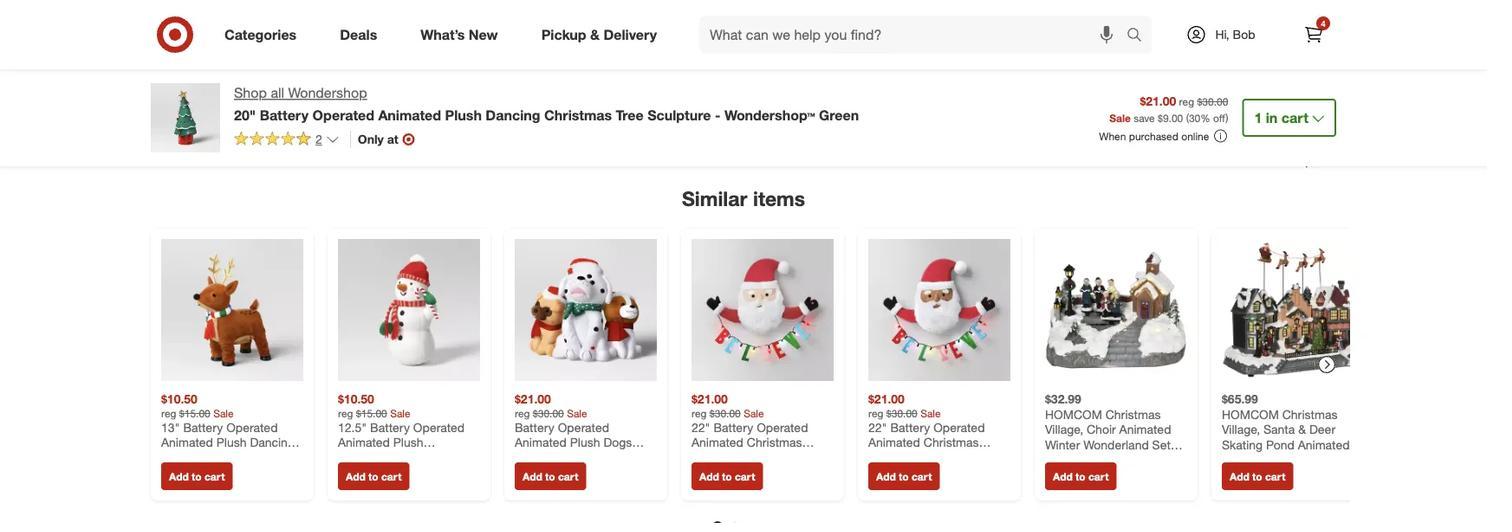 Task type: locate. For each thing, give the bounding box(es) containing it.
5 add to cart button from the left
[[869, 463, 940, 491]]

1 horizontal spatial $15.00
[[356, 407, 387, 420]]

add to cart for 12.5" battery operated animated plush snowman christmas figurine - wondershop™ white "image"'s the add to cart "button"
[[346, 470, 402, 483]]

$15.00
[[179, 407, 211, 420], [356, 407, 387, 420]]

to for 5th the add to cart "button" from left
[[899, 470, 909, 483]]

1 add to cart from the left
[[169, 470, 225, 483]]

1 $21.00 reg $30.00 sale from the left
[[515, 392, 588, 420]]

7 add to cart from the left
[[1230, 470, 1286, 483]]

7 add to cart button from the left
[[1223, 463, 1294, 491]]

6 add from the left
[[1053, 470, 1073, 483]]

similar items
[[682, 187, 806, 211]]

image of 20" battery operated animated plush dancing christmas tree sculpture - wondershop™ green image
[[151, 83, 220, 153]]

add to cart button
[[161, 463, 233, 491], [338, 463, 410, 491], [515, 463, 586, 491], [692, 463, 763, 491], [869, 463, 940, 491], [1046, 463, 1117, 491], [1223, 463, 1294, 491]]

$32.99 link
[[1046, 239, 1188, 453]]

cart
[[1282, 109, 1309, 126], [205, 470, 225, 483], [381, 470, 402, 483], [558, 470, 579, 483], [735, 470, 756, 483], [912, 470, 932, 483], [1089, 470, 1109, 483], [1266, 470, 1286, 483]]

2 $10.50 reg $15.00 sale from the left
[[338, 392, 411, 420]]

purchased
[[1130, 130, 1179, 143]]

$10.50 for 12.5" battery operated animated plush snowman christmas figurine - wondershop™ white "image"
[[338, 392, 374, 407]]

reg for battery operated animated plush dogs christmas figurine - wondershop™ image
[[515, 407, 530, 420]]

$15.00 for 12.5" battery operated animated plush snowman christmas figurine - wondershop™ white "image"
[[356, 407, 387, 420]]

(
[[1187, 111, 1189, 124]]

$10.50 for 13" battery operated animated plush dancing reindeer christmas figurine - wondershop™ brown image
[[161, 392, 198, 407]]

$30.00 for 22" battery operated animated christmas santa with 'believe' sign - wondershop™ red/white image for 5th the add to cart "button" from left
[[887, 407, 918, 420]]

5 to from the left
[[899, 470, 909, 483]]

add to cart for 5th the add to cart "button" from left
[[877, 470, 932, 483]]

$65.99 link
[[1223, 239, 1365, 453]]

delivery
[[604, 26, 657, 43]]

$10.50 reg $15.00 sale for 12.5" battery operated animated plush snowman christmas figurine - wondershop™ white "image"
[[338, 392, 411, 420]]

22" battery operated animated christmas santa with 'believe' sign - wondershop™ red/white image for 5th the add to cart "button" from left
[[869, 239, 1011, 381]]

1 $10.50 reg $15.00 sale from the left
[[161, 392, 234, 420]]

3 $21.00 reg $30.00 sale from the left
[[869, 392, 941, 420]]

3 add from the left
[[523, 470, 543, 483]]

&
[[590, 26, 600, 43]]

to for fourth the add to cart "button" from the right
[[722, 470, 732, 483]]

1 add from the left
[[169, 470, 189, 483]]

only
[[358, 132, 384, 147]]

bob
[[1233, 27, 1256, 42]]

sponsored
[[1300, 155, 1351, 168]]

1 horizontal spatial $10.50
[[338, 392, 374, 407]]

2 22" battery operated animated christmas santa with 'believe' sign - wondershop™ red/white image from the left
[[869, 239, 1011, 381]]

add for the add to cart "button" corresponding to the homcom christmas village, choir animated winter wonderland set with multicolored led light, battery operated christmas decoration image
[[1053, 470, 1073, 483]]

3 add to cart button from the left
[[515, 463, 586, 491]]

add to cart button for 13" battery operated animated plush dancing reindeer christmas figurine - wondershop™ brown image
[[161, 463, 233, 491]]

$21.00
[[1141, 93, 1177, 108], [515, 392, 551, 407], [692, 392, 728, 407], [869, 392, 905, 407]]

save
[[1134, 111, 1156, 124]]

add to cart for fourth the add to cart "button" from the right
[[700, 470, 756, 483]]

sale
[[1110, 111, 1131, 124], [213, 407, 234, 420], [390, 407, 411, 420], [567, 407, 588, 420], [744, 407, 764, 420], [921, 407, 941, 420]]

2
[[316, 132, 322, 147]]

christmas
[[544, 107, 612, 123]]

What can we help you find? suggestions appear below search field
[[700, 16, 1132, 54]]

cart for the add to cart "button" corresponding to the homcom christmas village, choir animated winter wonderland set with multicolored led light, battery operated christmas decoration image
[[1089, 470, 1109, 483]]

$10.50 reg $15.00 sale
[[161, 392, 234, 420], [338, 392, 411, 420]]

12.5" battery operated animated plush snowman christmas figurine - wondershop™ white image
[[338, 239, 480, 381]]

$21.00 reg $30.00 sale for the add to cart "button" corresponding to battery operated animated plush dogs christmas figurine - wondershop™ image
[[515, 392, 588, 420]]

1 to from the left
[[192, 470, 202, 483]]

add for 13" battery operated animated plush dancing reindeer christmas figurine - wondershop™ brown image's the add to cart "button"
[[169, 470, 189, 483]]

$21.00 inside $21.00 reg $30.00 sale save $ 9.00 ( 30 % off )
[[1141, 93, 1177, 108]]

2 $10.50 from the left
[[338, 392, 374, 407]]

add for the add to cart "button" corresponding to battery operated animated plush dogs christmas figurine - wondershop™ image
[[523, 470, 543, 483]]

2 $21.00 reg $30.00 sale from the left
[[692, 392, 764, 420]]

homcom christmas village, santa & deer skating pond animated winter wonderland set with multicolored led light, battery operated christmas decoration image
[[1223, 239, 1365, 381]]

add to cart for 13" battery operated animated plush dancing reindeer christmas figurine - wondershop™ brown image's the add to cart "button"
[[169, 470, 225, 483]]

reg for 12.5" battery operated animated plush snowman christmas figurine - wondershop™ white "image"
[[338, 407, 353, 420]]

2 $15.00 from the left
[[356, 407, 387, 420]]

add to cart button for the homcom christmas village, choir animated winter wonderland set with multicolored led light, battery operated christmas decoration image
[[1046, 463, 1117, 491]]

20"
[[234, 107, 256, 123]]

4 add from the left
[[700, 470, 719, 483]]

2 add to cart from the left
[[346, 470, 402, 483]]

7 to from the left
[[1253, 470, 1263, 483]]

reg inside $21.00 reg $30.00 sale save $ 9.00 ( 30 % off )
[[1180, 95, 1195, 108]]

-
[[715, 107, 721, 123]]

2 add from the left
[[346, 470, 366, 483]]

4 add to cart from the left
[[700, 470, 756, 483]]

sale for 13" battery operated animated plush dancing reindeer christmas figurine - wondershop™ brown image's the add to cart "button"
[[213, 407, 234, 420]]

add to cart for homcom christmas village, santa & deer skating pond animated winter wonderland set with multicolored led light, battery operated christmas decoration image's the add to cart "button"
[[1230, 470, 1286, 483]]

2 add to cart button from the left
[[338, 463, 410, 491]]

cart for 12.5" battery operated animated plush snowman christmas figurine - wondershop™ white "image"'s the add to cart "button"
[[381, 470, 402, 483]]

to for homcom christmas village, santa & deer skating pond animated winter wonderland set with multicolored led light, battery operated christmas decoration image's the add to cart "button"
[[1253, 470, 1263, 483]]

add to cart for the add to cart "button" corresponding to the homcom christmas village, choir animated winter wonderland set with multicolored led light, battery operated christmas decoration image
[[1053, 470, 1109, 483]]

3 to from the left
[[545, 470, 555, 483]]

2 horizontal spatial $21.00 reg $30.00 sale
[[869, 392, 941, 420]]

advertisement region
[[137, 53, 1351, 154]]

1 horizontal spatial $10.50 reg $15.00 sale
[[338, 392, 411, 420]]

0 horizontal spatial $10.50
[[161, 392, 198, 407]]

hi, bob
[[1216, 27, 1256, 42]]

5 add from the left
[[877, 470, 896, 483]]

4 to from the left
[[722, 470, 732, 483]]

0 horizontal spatial $21.00 reg $30.00 sale
[[515, 392, 588, 420]]

in
[[1267, 109, 1278, 126]]

what's new link
[[406, 16, 520, 54]]

when
[[1100, 130, 1127, 143]]

at
[[387, 132, 399, 147]]

tree
[[616, 107, 644, 123]]

sale for 5th the add to cart "button" from left
[[921, 407, 941, 420]]

to
[[192, 470, 202, 483], [369, 470, 379, 483], [545, 470, 555, 483], [722, 470, 732, 483], [899, 470, 909, 483], [1076, 470, 1086, 483], [1253, 470, 1263, 483]]

1 add to cart button from the left
[[161, 463, 233, 491]]

$30.00
[[1198, 95, 1229, 108], [533, 407, 564, 420], [710, 407, 741, 420], [887, 407, 918, 420]]

6 add to cart from the left
[[1053, 470, 1109, 483]]

1 horizontal spatial $21.00 reg $30.00 sale
[[692, 392, 764, 420]]

add for 5th the add to cart "button" from left
[[877, 470, 896, 483]]

cart for fourth the add to cart "button" from the right
[[735, 470, 756, 483]]

$65.99
[[1223, 392, 1259, 407]]

hi,
[[1216, 27, 1230, 42]]

6 to from the left
[[1076, 470, 1086, 483]]

6 add to cart button from the left
[[1046, 463, 1117, 491]]

0 horizontal spatial $15.00
[[179, 407, 211, 420]]

pickup
[[542, 26, 587, 43]]

3 add to cart from the left
[[523, 470, 579, 483]]

$10.50
[[161, 392, 198, 407], [338, 392, 374, 407]]

$21.00 reg $30.00 sale
[[515, 392, 588, 420], [692, 392, 764, 420], [869, 392, 941, 420]]

$
[[1158, 111, 1164, 124]]

$32.99
[[1046, 392, 1082, 407]]

22" battery operated animated christmas santa with 'believe' sign - wondershop™ red/white image for fourth the add to cart "button" from the right
[[692, 239, 834, 381]]

7 add from the left
[[1230, 470, 1250, 483]]

1 horizontal spatial 22" battery operated animated christmas santa with 'believe' sign - wondershop™ red/white image
[[869, 239, 1011, 381]]

0 horizontal spatial $10.50 reg $15.00 sale
[[161, 392, 234, 420]]

5 add to cart from the left
[[877, 470, 932, 483]]

shop all wondershop 20" battery operated animated plush dancing christmas tree sculpture - wondershop™ green
[[234, 85, 859, 123]]

1 $10.50 from the left
[[161, 392, 198, 407]]

add
[[169, 470, 189, 483], [346, 470, 366, 483], [523, 470, 543, 483], [700, 470, 719, 483], [877, 470, 896, 483], [1053, 470, 1073, 483], [1230, 470, 1250, 483]]

0 horizontal spatial 22" battery operated animated christmas santa with 'believe' sign - wondershop™ red/white image
[[692, 239, 834, 381]]

2 to from the left
[[369, 470, 379, 483]]

add to cart
[[169, 470, 225, 483], [346, 470, 402, 483], [523, 470, 579, 483], [700, 470, 756, 483], [877, 470, 932, 483], [1053, 470, 1109, 483], [1230, 470, 1286, 483]]

cart for the add to cart "button" corresponding to battery operated animated plush dogs christmas figurine - wondershop™ image
[[558, 470, 579, 483]]

sculpture
[[648, 107, 711, 123]]

1 in cart
[[1255, 109, 1309, 126]]

1 $15.00 from the left
[[179, 407, 211, 420]]

22" battery operated animated christmas santa with 'believe' sign - wondershop™ red/white image
[[692, 239, 834, 381], [869, 239, 1011, 381]]

reg
[[1180, 95, 1195, 108], [161, 407, 176, 420], [338, 407, 353, 420], [515, 407, 530, 420], [692, 407, 707, 420], [869, 407, 884, 420]]

1 22" battery operated animated christmas santa with 'believe' sign - wondershop™ red/white image from the left
[[692, 239, 834, 381]]

sale for 12.5" battery operated animated plush snowman christmas figurine - wondershop™ white "image"'s the add to cart "button"
[[390, 407, 411, 420]]

to for 13" battery operated animated plush dancing reindeer christmas figurine - wondershop™ brown image's the add to cart "button"
[[192, 470, 202, 483]]



Task type: describe. For each thing, give the bounding box(es) containing it.
green
[[819, 107, 859, 123]]

add for homcom christmas village, santa & deer skating pond animated winter wonderland set with multicolored led light, battery operated christmas decoration image's the add to cart "button"
[[1230, 470, 1250, 483]]

wondershop
[[288, 85, 367, 101]]

only at
[[358, 132, 399, 147]]

to for the add to cart "button" corresponding to the homcom christmas village, choir animated winter wonderland set with multicolored led light, battery operated christmas decoration image
[[1076, 470, 1086, 483]]

1 in cart for 20" battery operated animated plush dancing christmas tree sculpture - wondershop™ green element
[[1255, 109, 1309, 126]]

what's new
[[421, 26, 498, 43]]

$30.00 for fourth the add to cart "button" from the right's 22" battery operated animated christmas santa with 'believe' sign - wondershop™ red/white image
[[710, 407, 741, 420]]

similar
[[682, 187, 748, 211]]

wondershop™
[[725, 107, 816, 123]]

sale for fourth the add to cart "button" from the right
[[744, 407, 764, 420]]

)
[[1226, 111, 1229, 124]]

$21.00 reg $30.00 sale save $ 9.00 ( 30 % off )
[[1110, 93, 1229, 124]]

cart for 5th the add to cart "button" from left
[[912, 470, 932, 483]]

add to cart button for homcom christmas village, santa & deer skating pond animated winter wonderland set with multicolored led light, battery operated christmas decoration image
[[1223, 463, 1294, 491]]

pickup & delivery
[[542, 26, 657, 43]]

%
[[1201, 111, 1211, 124]]

add to cart button for 12.5" battery operated animated plush snowman christmas figurine - wondershop™ white "image"
[[338, 463, 410, 491]]

off
[[1214, 111, 1226, 124]]

30
[[1189, 111, 1201, 124]]

all
[[271, 85, 284, 101]]

cart for homcom christmas village, santa & deer skating pond animated winter wonderland set with multicolored led light, battery operated christmas decoration image's the add to cart "button"
[[1266, 470, 1286, 483]]

$21.00 reg $30.00 sale for 5th the add to cart "button" from left
[[869, 392, 941, 420]]

reg for fourth the add to cart "button" from the right's 22" battery operated animated christmas santa with 'believe' sign - wondershop™ red/white image
[[692, 407, 707, 420]]

1
[[1255, 109, 1263, 126]]

add for 12.5" battery operated animated plush snowman christmas figurine - wondershop™ white "image"'s the add to cart "button"
[[346, 470, 366, 483]]

reg for 22" battery operated animated christmas santa with 'believe' sign - wondershop™ red/white image for 5th the add to cart "button" from left
[[869, 407, 884, 420]]

$30.00 for battery operated animated plush dogs christmas figurine - wondershop™ image
[[533, 407, 564, 420]]

dancing
[[486, 107, 541, 123]]

sale inside $21.00 reg $30.00 sale save $ 9.00 ( 30 % off )
[[1110, 111, 1131, 124]]

sale for the add to cart "button" corresponding to battery operated animated plush dogs christmas figurine - wondershop™ image
[[567, 407, 588, 420]]

13" battery operated animated plush dancing reindeer christmas figurine - wondershop™ brown image
[[161, 239, 303, 381]]

add for fourth the add to cart "button" from the right
[[700, 470, 719, 483]]

when purchased online
[[1100, 130, 1210, 143]]

plush
[[445, 107, 482, 123]]

homcom christmas village, choir animated winter wonderland set with multicolored led light, battery operated christmas decoration image
[[1046, 239, 1188, 381]]

add to cart for the add to cart "button" corresponding to battery operated animated plush dogs christmas figurine - wondershop™ image
[[523, 470, 579, 483]]

battery
[[260, 107, 309, 123]]

$10.50 reg $15.00 sale for 13" battery operated animated plush dancing reindeer christmas figurine - wondershop™ brown image
[[161, 392, 234, 420]]

$21.00 for 5th the add to cart "button" from left
[[869, 392, 905, 407]]

$21.00 for the add to cart "button" corresponding to battery operated animated plush dogs christmas figurine - wondershop™ image
[[515, 392, 551, 407]]

animated
[[378, 107, 441, 123]]

online
[[1182, 130, 1210, 143]]

categories
[[225, 26, 297, 43]]

search
[[1119, 28, 1161, 45]]

categories link
[[210, 16, 318, 54]]

cart for 13" battery operated animated plush dancing reindeer christmas figurine - wondershop™ brown image's the add to cart "button"
[[205, 470, 225, 483]]

reg for 13" battery operated animated plush dancing reindeer christmas figurine - wondershop™ brown image
[[161, 407, 176, 420]]

$21.00 reg $30.00 sale for fourth the add to cart "button" from the right
[[692, 392, 764, 420]]

deals
[[340, 26, 377, 43]]

$15.00 for 13" battery operated animated plush dancing reindeer christmas figurine - wondershop™ brown image
[[179, 407, 211, 420]]

4 add to cart button from the left
[[692, 463, 763, 491]]

$21.00 for fourth the add to cart "button" from the right
[[692, 392, 728, 407]]

add to cart button for battery operated animated plush dogs christmas figurine - wondershop™ image
[[515, 463, 586, 491]]

search button
[[1119, 16, 1161, 57]]

items
[[753, 187, 806, 211]]

battery operated animated plush dogs christmas figurine - wondershop™ image
[[515, 239, 657, 381]]

what's
[[421, 26, 465, 43]]

9.00
[[1164, 111, 1184, 124]]

similar items region
[[137, 53, 1375, 524]]

2 link
[[234, 131, 340, 151]]

$30.00 inside $21.00 reg $30.00 sale save $ 9.00 ( 30 % off )
[[1198, 95, 1229, 108]]

new
[[469, 26, 498, 43]]

4
[[1322, 18, 1326, 29]]

shop
[[234, 85, 267, 101]]

operated
[[313, 107, 375, 123]]

4 link
[[1295, 16, 1334, 54]]

to for the add to cart "button" corresponding to battery operated animated plush dogs christmas figurine - wondershop™ image
[[545, 470, 555, 483]]

to for 12.5" battery operated animated plush snowman christmas figurine - wondershop™ white "image"'s the add to cart "button"
[[369, 470, 379, 483]]

deals link
[[325, 16, 399, 54]]

pickup & delivery link
[[527, 16, 679, 54]]



Task type: vqa. For each thing, say whether or not it's contained in the screenshot.
50 sq ft Christmas Tree Farm Gift Wrap White - Wondershop™ Exclusions
no



